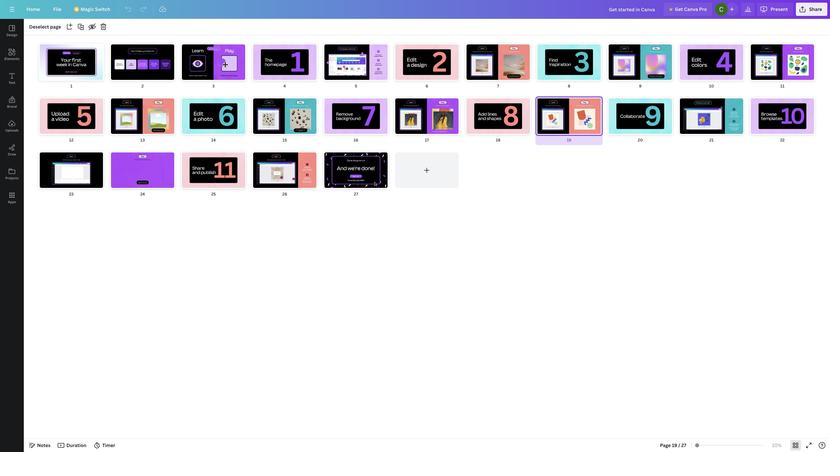 Task type: vqa. For each thing, say whether or not it's contained in the screenshot.
Bob Builder image
no



Task type: locate. For each thing, give the bounding box(es) containing it.
1 horizontal spatial and
[[287, 117, 304, 130]]

0 horizontal spatial and
[[225, 117, 242, 130]]

elements button
[[0, 43, 24, 67]]

magic switch
[[81, 6, 110, 12]]

2 and from the left
[[287, 117, 304, 130]]

19
[[567, 137, 572, 143], [672, 442, 677, 448]]

design
[[6, 32, 17, 37]]

elements
[[4, 56, 19, 61]]

1 and from the left
[[225, 117, 242, 130]]

5
[[355, 83, 357, 89]]

and right lines on the top of the page
[[287, 117, 304, 130]]

shapes
[[307, 117, 338, 130]]

and right add
[[225, 117, 242, 130]]

19 down with
[[567, 137, 572, 143]]

page
[[50, 24, 61, 30]]

experiment with lines, shapes, and color
[[509, 117, 689, 130]]

switch
[[95, 6, 110, 12]]

Design title text field
[[604, 3, 661, 16]]

27
[[354, 191, 358, 197], [681, 442, 686, 448]]

19 left /
[[672, 442, 677, 448]]

page
[[660, 442, 671, 448]]

1
[[70, 83, 72, 89]]

share
[[809, 6, 822, 12]]

deselect page button
[[27, 22, 64, 32]]

apps button
[[0, 186, 24, 210]]

/
[[678, 442, 680, 448]]

12
[[69, 137, 74, 143]]

1 horizontal spatial 19
[[672, 442, 677, 448]]

0 horizontal spatial 27
[[354, 191, 358, 197]]

brand button
[[0, 90, 24, 114]]

0 horizontal spatial 19
[[567, 137, 572, 143]]

24
[[140, 191, 145, 197]]

home
[[27, 6, 40, 12]]

1 vertical spatial 19
[[672, 442, 677, 448]]

and
[[225, 117, 242, 130], [287, 117, 304, 130], [647, 117, 664, 130]]

1 vertical spatial 27
[[681, 442, 686, 448]]

home link
[[21, 3, 45, 16]]

design button
[[0, 19, 24, 43]]

18
[[496, 137, 500, 143]]

apps
[[8, 199, 16, 204]]

lines
[[264, 117, 285, 130]]

shapes,
[[610, 117, 645, 130]]

color
[[666, 117, 689, 130]]

0 vertical spatial 27
[[354, 191, 358, 197]]

get canva pro
[[675, 6, 707, 12]]

uploads
[[5, 128, 19, 133]]

and left "color"
[[647, 117, 664, 130]]

1 horizontal spatial 27
[[681, 442, 686, 448]]

magic switch button
[[69, 3, 116, 16]]

10
[[709, 83, 714, 89]]

10%
[[772, 442, 782, 448]]

how to add and edit lines and shapes
[[171, 117, 338, 130]]

text
[[9, 80, 15, 85]]

page 19 / 27 button
[[657, 440, 689, 451]]

7
[[497, 83, 499, 89]]

edit
[[244, 117, 262, 130]]

main menu bar
[[0, 0, 830, 19]]

0 vertical spatial 19
[[567, 137, 572, 143]]

14
[[211, 137, 216, 143]]

6
[[426, 83, 428, 89]]

26
[[282, 191, 287, 197]]

file button
[[48, 3, 67, 16]]

2 horizontal spatial and
[[647, 117, 664, 130]]



Task type: describe. For each thing, give the bounding box(es) containing it.
magic
[[81, 6, 94, 12]]

3
[[212, 83, 215, 89]]

side panel tab list
[[0, 19, 24, 210]]

duration button
[[56, 440, 89, 451]]

brand
[[7, 104, 17, 109]]

deselect
[[29, 24, 49, 30]]

10% button
[[766, 440, 788, 451]]

file
[[53, 6, 61, 12]]

uploads button
[[0, 114, 24, 138]]

pro
[[699, 6, 707, 12]]

draw
[[8, 152, 16, 156]]

8
[[568, 83, 570, 89]]

experiment
[[509, 117, 561, 130]]

present button
[[757, 3, 793, 16]]

17
[[425, 137, 429, 143]]

timer button
[[92, 440, 118, 451]]

how
[[171, 117, 192, 130]]

19 inside button
[[672, 442, 677, 448]]

with
[[563, 117, 583, 130]]

15
[[283, 137, 287, 143]]

to
[[194, 117, 203, 130]]

3 and from the left
[[647, 117, 664, 130]]

projects
[[5, 176, 19, 180]]

get canva pro button
[[664, 3, 712, 16]]

text button
[[0, 67, 24, 90]]

lines,
[[585, 117, 608, 130]]

21
[[709, 137, 714, 143]]

20
[[638, 137, 643, 143]]

16
[[354, 137, 358, 143]]

get
[[675, 6, 683, 12]]

add
[[206, 117, 223, 130]]

share button
[[796, 3, 827, 16]]

9
[[639, 83, 642, 89]]

23
[[69, 191, 74, 197]]

2
[[141, 83, 144, 89]]

4
[[284, 83, 286, 89]]

draw button
[[0, 138, 24, 162]]

notes
[[37, 442, 51, 448]]

present
[[771, 6, 788, 12]]

page 19 / 27
[[660, 442, 686, 448]]

22
[[780, 137, 785, 143]]

25
[[211, 191, 216, 197]]

13
[[140, 137, 145, 143]]

canva
[[684, 6, 698, 12]]

timer
[[102, 442, 115, 448]]

notes button
[[27, 440, 53, 451]]

projects button
[[0, 162, 24, 186]]

11
[[781, 83, 785, 89]]

deselect page
[[29, 24, 61, 30]]

duration
[[66, 442, 86, 448]]

27 inside button
[[681, 442, 686, 448]]



